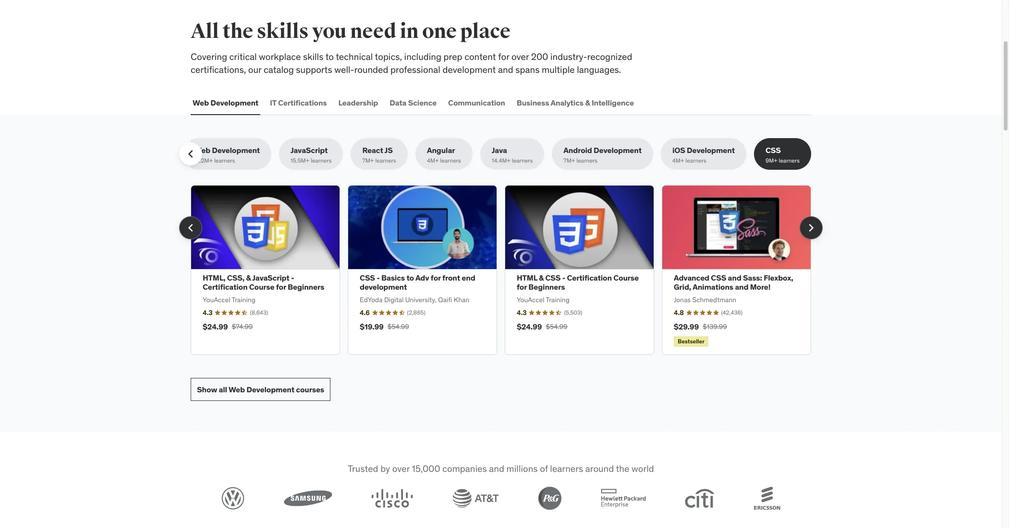 Task type: vqa. For each thing, say whether or not it's contained in the screenshot.


Task type: describe. For each thing, give the bounding box(es) containing it.
courses
[[296, 385, 324, 395]]

javascript 15.5m+ learners
[[291, 146, 332, 164]]

leadership
[[338, 98, 378, 107]]

html, css, & javascript - certification course for beginners
[[203, 273, 324, 292]]

certification inside html, css, & javascript - certification course for beginners
[[203, 283, 248, 292]]

learners inside the css 9m+ learners
[[779, 157, 800, 164]]

critical
[[229, 51, 257, 62]]

volkswagen logo image
[[221, 487, 245, 511]]

14.4m+
[[492, 157, 511, 164]]

development left courses in the left bottom of the page
[[247, 385, 294, 395]]

to inside covering critical workplace skills to technical topics, including prep content for over 200 industry-recognized certifications, our catalog supports well-rounded professional development and spans multiple languages.
[[326, 51, 334, 62]]

covering critical workplace skills to technical topics, including prep content for over 200 industry-recognized certifications, our catalog supports well-rounded professional development and spans multiple languages.
[[191, 51, 632, 75]]

adv
[[415, 273, 429, 283]]

& for intelligence
[[585, 98, 590, 107]]

css 9m+ learners
[[766, 146, 800, 164]]

7m+ for react js
[[362, 157, 374, 164]]

show all web development courses
[[197, 385, 324, 395]]

web for web development
[[193, 98, 209, 107]]

basics
[[381, 273, 405, 283]]

css inside advanced css and sass: flexbox, grid, animations and more!
[[711, 273, 726, 283]]

data science button
[[388, 91, 439, 114]]

html & css - certification course for beginners
[[517, 273, 639, 292]]

0 vertical spatial the
[[222, 19, 253, 44]]

learners inside the "javascript 15.5m+ learners"
[[311, 157, 332, 164]]

& for javascript
[[246, 273, 251, 283]]

and left sass: at the right bottom
[[728, 273, 741, 283]]

data science
[[390, 98, 437, 107]]

show
[[197, 385, 217, 395]]

7m+ for android development
[[564, 157, 575, 164]]

html,
[[203, 273, 225, 283]]

ios
[[672, 146, 685, 155]]

workplace
[[259, 51, 301, 62]]

for inside html & css - certification course for beginners
[[517, 283, 527, 292]]

trusted
[[348, 464, 378, 475]]

previous image
[[183, 220, 198, 236]]

development for ios development 4m+ learners
[[687, 146, 735, 155]]

and left millions
[[489, 464, 504, 475]]

for inside css - basics to adv for front end development
[[431, 273, 441, 283]]

professional
[[391, 64, 440, 75]]

java 14.4m+ learners
[[492, 146, 533, 164]]

procter & gamble logo image
[[538, 487, 561, 511]]

of
[[540, 464, 548, 475]]

multiple
[[542, 64, 575, 75]]

trusted by over 15,000 companies and millions of learners around the world
[[348, 464, 654, 475]]

covering
[[191, 51, 227, 62]]

react js 7m+ learners
[[362, 146, 396, 164]]

grid,
[[674, 283, 691, 292]]

css inside css - basics to adv for front end development
[[360, 273, 375, 283]]

industry-
[[551, 51, 587, 62]]

ios development 4m+ learners
[[672, 146, 735, 164]]

topics,
[[375, 51, 402, 62]]

ericsson logo image
[[754, 487, 781, 511]]

all
[[191, 19, 219, 44]]

4m+ inside ios development 4m+ learners
[[672, 157, 684, 164]]

certifications
[[278, 98, 327, 107]]

learners inside angular 4m+ learners
[[440, 157, 461, 164]]

certification inside html & css - certification course for beginners
[[567, 273, 612, 283]]

sass:
[[743, 273, 762, 283]]

data
[[390, 98, 407, 107]]

rounded
[[354, 64, 388, 75]]

development for web development 12.2m+ learners
[[212, 146, 260, 155]]

html & css - certification course for beginners link
[[517, 273, 639, 292]]

advanced css and sass: flexbox, grid, animations and more! link
[[674, 273, 793, 292]]

web development
[[193, 98, 258, 107]]

show all web development courses link
[[191, 379, 331, 402]]

development for web development
[[211, 98, 258, 107]]

need
[[350, 19, 396, 44]]

citi logo image
[[685, 489, 715, 509]]

leadership button
[[337, 91, 380, 114]]

previous image
[[183, 147, 198, 162]]

for inside covering critical workplace skills to technical topics, including prep content for over 200 industry-recognized certifications, our catalog supports well-rounded professional development and spans multiple languages.
[[498, 51, 509, 62]]

learners inside java 14.4m+ learners
[[512, 157, 533, 164]]

business analytics & intelligence button
[[515, 91, 636, 114]]

it certifications button
[[268, 91, 329, 114]]

you
[[312, 19, 347, 44]]

and left more!
[[735, 283, 749, 292]]

- inside html, css, & javascript - certification course for beginners
[[291, 273, 294, 283]]

react
[[362, 146, 383, 155]]

html
[[517, 273, 537, 283]]

course inside html, css, & javascript - certification course for beginners
[[249, 283, 274, 292]]

js
[[385, 146, 393, 155]]

learners inside react js 7m+ learners
[[375, 157, 396, 164]]

learners inside android development 7m+ learners
[[577, 157, 597, 164]]

beginners inside html & css - certification course for beginners
[[529, 283, 565, 292]]

catalog
[[264, 64, 294, 75]]

css,
[[227, 273, 244, 283]]

around
[[585, 464, 614, 475]]

learners inside web development 12.2m+ learners
[[214, 157, 235, 164]]

communication
[[448, 98, 505, 107]]

supports
[[296, 64, 332, 75]]



Task type: locate. For each thing, give the bounding box(es) containing it.
1 vertical spatial skills
[[303, 51, 324, 62]]

prep
[[444, 51, 462, 62]]

in
[[400, 19, 419, 44]]

1 horizontal spatial over
[[512, 51, 529, 62]]

7m+ inside android development 7m+ learners
[[564, 157, 575, 164]]

development down certifications,
[[211, 98, 258, 107]]

1 horizontal spatial 4m+
[[672, 157, 684, 164]]

development right android
[[594, 146, 642, 155]]

languages.
[[577, 64, 621, 75]]

over inside covering critical workplace skills to technical topics, including prep content for over 200 industry-recognized certifications, our catalog supports well-rounded professional development and spans multiple languages.
[[512, 51, 529, 62]]

advanced
[[674, 273, 709, 283]]

companies
[[443, 464, 487, 475]]

1 horizontal spatial -
[[377, 273, 380, 283]]

spans
[[516, 64, 540, 75]]

0 horizontal spatial beginners
[[288, 283, 324, 292]]

next image
[[804, 220, 819, 236]]

web down certifications,
[[193, 98, 209, 107]]

angular 4m+ learners
[[427, 146, 461, 164]]

web development button
[[191, 91, 260, 114]]

communication button
[[446, 91, 507, 114]]

css right advanced
[[711, 273, 726, 283]]

2 7m+ from the left
[[564, 157, 575, 164]]

more!
[[750, 283, 771, 292]]

javascript right css,
[[252, 273, 289, 283]]

0 vertical spatial skills
[[257, 19, 309, 44]]

over right by
[[392, 464, 410, 475]]

css
[[766, 146, 781, 155], [360, 273, 375, 283], [545, 273, 561, 283], [711, 273, 726, 283]]

development right ios
[[687, 146, 735, 155]]

0 vertical spatial development
[[443, 64, 496, 75]]

9m+
[[766, 157, 778, 164]]

to left the adv
[[407, 273, 414, 283]]

0 horizontal spatial certification
[[203, 283, 248, 292]]

1 7m+ from the left
[[362, 157, 374, 164]]

3 - from the left
[[562, 273, 565, 283]]

2 vertical spatial web
[[229, 385, 245, 395]]

animations
[[693, 283, 734, 292]]

recognized
[[587, 51, 632, 62]]

css - basics to adv for front end development link
[[360, 273, 475, 292]]

development for android development 7m+ learners
[[594, 146, 642, 155]]

one
[[422, 19, 457, 44]]

over
[[512, 51, 529, 62], [392, 464, 410, 475]]

over up spans
[[512, 51, 529, 62]]

carousel element
[[179, 186, 823, 356]]

cisco logo image
[[372, 489, 413, 509]]

front
[[442, 273, 460, 283]]

7m+ down react
[[362, 157, 374, 164]]

0 horizontal spatial course
[[249, 283, 274, 292]]

0 horizontal spatial -
[[291, 273, 294, 283]]

1 4m+ from the left
[[427, 157, 439, 164]]

and inside covering critical workplace skills to technical topics, including prep content for over 200 industry-recognized certifications, our catalog supports well-rounded professional development and spans multiple languages.
[[498, 64, 513, 75]]

well-
[[334, 64, 354, 75]]

business
[[517, 98, 549, 107]]

development inside android development 7m+ learners
[[594, 146, 642, 155]]

for
[[498, 51, 509, 62], [431, 273, 441, 283], [276, 283, 286, 292], [517, 283, 527, 292]]

skills up supports
[[303, 51, 324, 62]]

topic filters element
[[179, 138, 811, 170]]

2 - from the left
[[377, 273, 380, 283]]

hewlett packard enterprise logo image
[[601, 489, 646, 509]]

beginners inside html, css, & javascript - certification course for beginners
[[288, 283, 324, 292]]

by
[[381, 464, 390, 475]]

world
[[632, 464, 654, 475]]

1 beginners from the left
[[288, 283, 324, 292]]

and left spans
[[498, 64, 513, 75]]

15.5m+
[[291, 157, 309, 164]]

1 vertical spatial javascript
[[252, 273, 289, 283]]

web inside button
[[193, 98, 209, 107]]

development inside ios development 4m+ learners
[[687, 146, 735, 155]]

samsung logo image
[[284, 491, 332, 507]]

4m+ inside angular 4m+ learners
[[427, 157, 439, 164]]

java
[[492, 146, 507, 155]]

for inside html, css, & javascript - certification course for beginners
[[276, 283, 286, 292]]

4m+ down ios
[[672, 157, 684, 164]]

0 horizontal spatial over
[[392, 464, 410, 475]]

web for web development 12.2m+ learners
[[194, 146, 210, 155]]

learners inside ios development 4m+ learners
[[686, 157, 707, 164]]

development inside css - basics to adv for front end development
[[360, 283, 407, 292]]

4m+ down angular
[[427, 157, 439, 164]]

android
[[564, 146, 592, 155]]

1 vertical spatial the
[[616, 464, 629, 475]]

att&t logo image
[[453, 489, 499, 509]]

flexbox,
[[764, 273, 793, 283]]

millions
[[507, 464, 538, 475]]

css inside html & css - certification course for beginners
[[545, 273, 561, 283]]

1 horizontal spatial course
[[614, 273, 639, 283]]

0 vertical spatial to
[[326, 51, 334, 62]]

to up supports
[[326, 51, 334, 62]]

and
[[498, 64, 513, 75], [728, 273, 741, 283], [735, 283, 749, 292], [489, 464, 504, 475]]

android development 7m+ learners
[[564, 146, 642, 164]]

2 horizontal spatial &
[[585, 98, 590, 107]]

7m+
[[362, 157, 374, 164], [564, 157, 575, 164]]

development inside covering critical workplace skills to technical topics, including prep content for over 200 industry-recognized certifications, our catalog supports well-rounded professional development and spans multiple languages.
[[443, 64, 496, 75]]

0 horizontal spatial the
[[222, 19, 253, 44]]

1 vertical spatial to
[[407, 273, 414, 283]]

15,000
[[412, 464, 440, 475]]

business analytics & intelligence
[[517, 98, 634, 107]]

learners
[[214, 157, 235, 164], [311, 157, 332, 164], [375, 157, 396, 164], [440, 157, 461, 164], [512, 157, 533, 164], [577, 157, 597, 164], [686, 157, 707, 164], [779, 157, 800, 164], [550, 464, 583, 475]]

end
[[462, 273, 475, 283]]

css right html
[[545, 273, 561, 283]]

certification
[[567, 273, 612, 283], [203, 283, 248, 292]]

skills up 'workplace'
[[257, 19, 309, 44]]

7m+ inside react js 7m+ learners
[[362, 157, 374, 164]]

javascript
[[291, 146, 328, 155], [252, 273, 289, 283]]

& inside html & css - certification course for beginners
[[539, 273, 544, 283]]

& right analytics
[[585, 98, 590, 107]]

1 horizontal spatial the
[[616, 464, 629, 475]]

all
[[219, 385, 227, 395]]

angular
[[427, 146, 455, 155]]

7m+ down android
[[564, 157, 575, 164]]

0 vertical spatial web
[[193, 98, 209, 107]]

course
[[614, 273, 639, 283], [249, 283, 274, 292]]

- inside css - basics to adv for front end development
[[377, 273, 380, 283]]

all the skills you need in one place
[[191, 19, 511, 44]]

the
[[222, 19, 253, 44], [616, 464, 629, 475]]

technical
[[336, 51, 373, 62]]

javascript inside html, css, & javascript - certification course for beginners
[[252, 273, 289, 283]]

& right html
[[539, 273, 544, 283]]

it
[[270, 98, 276, 107]]

css left basics on the left bottom of page
[[360, 273, 375, 283]]

1 - from the left
[[291, 273, 294, 283]]

1 vertical spatial web
[[194, 146, 210, 155]]

css up 9m+
[[766, 146, 781, 155]]

0 horizontal spatial 4m+
[[427, 157, 439, 164]]

skills inside covering critical workplace skills to technical topics, including prep content for over 200 industry-recognized certifications, our catalog supports well-rounded professional development and spans multiple languages.
[[303, 51, 324, 62]]

web inside web development 12.2m+ learners
[[194, 146, 210, 155]]

0 horizontal spatial to
[[326, 51, 334, 62]]

1 horizontal spatial to
[[407, 273, 414, 283]]

our
[[248, 64, 262, 75]]

1 horizontal spatial javascript
[[291, 146, 328, 155]]

development up 12.2m+
[[212, 146, 260, 155]]

it certifications
[[270, 98, 327, 107]]

development inside web development 12.2m+ learners
[[212, 146, 260, 155]]

to inside css - basics to adv for front end development
[[407, 273, 414, 283]]

&
[[585, 98, 590, 107], [246, 273, 251, 283], [539, 273, 544, 283]]

1 horizontal spatial beginners
[[529, 283, 565, 292]]

1 horizontal spatial certification
[[567, 273, 612, 283]]

0 vertical spatial over
[[512, 51, 529, 62]]

-
[[291, 273, 294, 283], [377, 273, 380, 283], [562, 273, 565, 283]]

place
[[460, 19, 511, 44]]

0 horizontal spatial &
[[246, 273, 251, 283]]

12.2m+
[[194, 157, 213, 164]]

development left the adv
[[360, 283, 407, 292]]

web right all
[[229, 385, 245, 395]]

web
[[193, 98, 209, 107], [194, 146, 210, 155], [229, 385, 245, 395]]

certifications,
[[191, 64, 246, 75]]

1 vertical spatial over
[[392, 464, 410, 475]]

1 vertical spatial development
[[360, 283, 407, 292]]

web development 12.2m+ learners
[[194, 146, 260, 164]]

2 beginners from the left
[[529, 283, 565, 292]]

1 horizontal spatial &
[[539, 273, 544, 283]]

web up 12.2m+
[[194, 146, 210, 155]]

0 vertical spatial javascript
[[291, 146, 328, 155]]

intelligence
[[592, 98, 634, 107]]

1 horizontal spatial development
[[443, 64, 496, 75]]

javascript inside the "javascript 15.5m+ learners"
[[291, 146, 328, 155]]

4m+
[[427, 157, 439, 164], [672, 157, 684, 164]]

& right css,
[[246, 273, 251, 283]]

content
[[465, 51, 496, 62]]

course inside html & css - certification course for beginners
[[614, 273, 639, 283]]

2 4m+ from the left
[[672, 157, 684, 164]]

2 horizontal spatial -
[[562, 273, 565, 283]]

including
[[404, 51, 441, 62]]

beginners
[[288, 283, 324, 292], [529, 283, 565, 292]]

0 horizontal spatial development
[[360, 283, 407, 292]]

the left world
[[616, 464, 629, 475]]

html, css, & javascript - certification course for beginners link
[[203, 273, 324, 292]]

css inside the css 9m+ learners
[[766, 146, 781, 155]]

- inside html & css - certification course for beginners
[[562, 273, 565, 283]]

javascript up 15.5m+
[[291, 146, 328, 155]]

200
[[531, 51, 548, 62]]

& inside button
[[585, 98, 590, 107]]

the up critical
[[222, 19, 253, 44]]

css - basics to adv for front end development
[[360, 273, 475, 292]]

development down content
[[443, 64, 496, 75]]

& inside html, css, & javascript - certification course for beginners
[[246, 273, 251, 283]]

0 horizontal spatial 7m+
[[362, 157, 374, 164]]

science
[[408, 98, 437, 107]]

development inside button
[[211, 98, 258, 107]]

1 horizontal spatial 7m+
[[564, 157, 575, 164]]

0 horizontal spatial javascript
[[252, 273, 289, 283]]

advanced css and sass: flexbox, grid, animations and more!
[[674, 273, 793, 292]]

analytics
[[551, 98, 584, 107]]



